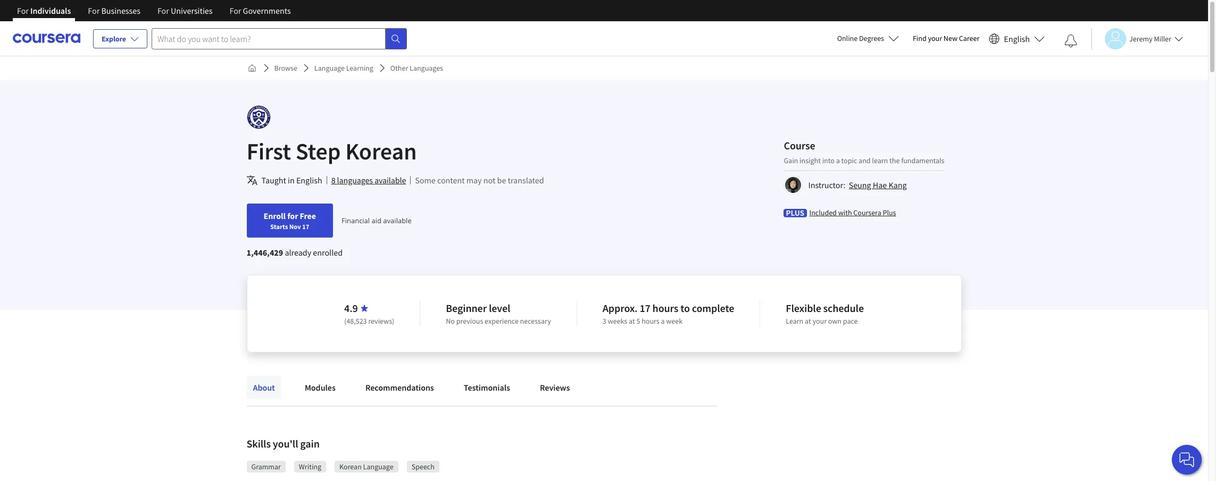 Task type: locate. For each thing, give the bounding box(es) containing it.
course
[[784, 139, 816, 152]]

1 horizontal spatial english
[[1005, 33, 1031, 44]]

language left "learning"
[[315, 63, 345, 73]]

2 for from the left
[[88, 5, 100, 16]]

0 vertical spatial english
[[1005, 33, 1031, 44]]

may
[[467, 175, 482, 186]]

4.9
[[344, 302, 358, 315]]

miller
[[1155, 34, 1172, 43]]

first
[[247, 137, 291, 166]]

1 vertical spatial 17
[[640, 302, 651, 315]]

0 vertical spatial 17
[[302, 222, 309, 231]]

korean language
[[340, 463, 394, 472]]

17 inside enroll for free starts nov 17
[[302, 222, 309, 231]]

for left 'universities'
[[158, 5, 169, 16]]

translated
[[508, 175, 544, 186]]

modules
[[305, 383, 336, 393]]

financial
[[342, 216, 370, 226]]

None search field
[[152, 28, 407, 49]]

universities
[[171, 5, 213, 16]]

at inside approx. 17 hours to complete 3 weeks at 5 hours a week
[[629, 317, 635, 326]]

coursera image
[[13, 30, 80, 47]]

for
[[288, 211, 298, 221]]

1 horizontal spatial at
[[805, 317, 812, 326]]

included with coursera plus link
[[810, 207, 897, 218]]

your right find at the top of page
[[929, 34, 943, 43]]

0 vertical spatial language
[[315, 63, 345, 73]]

gain
[[300, 438, 320, 451]]

3 for from the left
[[158, 5, 169, 16]]

for left the governments
[[230, 5, 241, 16]]

free
[[300, 211, 316, 221]]

0 horizontal spatial english
[[296, 175, 322, 186]]

financial aid available button
[[342, 216, 412, 226]]

available left 'some'
[[375, 175, 406, 186]]

1 vertical spatial language
[[363, 463, 394, 472]]

for for individuals
[[17, 5, 29, 16]]

at inside 'flexible schedule learn at your own pace'
[[805, 317, 812, 326]]

approx.
[[603, 302, 638, 315]]

1 at from the left
[[629, 317, 635, 326]]

at left 5
[[629, 317, 635, 326]]

beginner level no previous experience necessary
[[446, 302, 551, 326]]

1 horizontal spatial a
[[837, 156, 840, 165]]

for for governments
[[230, 5, 241, 16]]

0 horizontal spatial at
[[629, 317, 635, 326]]

new
[[944, 34, 958, 43]]

language
[[315, 63, 345, 73], [363, 463, 394, 472]]

1 vertical spatial available
[[383, 216, 412, 226]]

english right career
[[1005, 33, 1031, 44]]

reviews
[[540, 383, 570, 393]]

a right into
[[837, 156, 840, 165]]

flexible
[[786, 302, 822, 315]]

your inside 'flexible schedule learn at your own pace'
[[813, 317, 827, 326]]

a left the week
[[661, 317, 665, 326]]

8 languages available
[[331, 175, 406, 186]]

hours
[[653, 302, 679, 315], [642, 317, 660, 326]]

1 vertical spatial a
[[661, 317, 665, 326]]

for left individuals
[[17, 5, 29, 16]]

your left own
[[813, 317, 827, 326]]

english
[[1005, 33, 1031, 44], [296, 175, 322, 186]]

speech
[[412, 463, 435, 472]]

at
[[629, 317, 635, 326], [805, 317, 812, 326]]

hours up the week
[[653, 302, 679, 315]]

home image
[[248, 64, 256, 72]]

your inside "link"
[[929, 34, 943, 43]]

online
[[838, 34, 858, 43]]

available right aid on the top of page
[[383, 216, 412, 226]]

1 for from the left
[[17, 5, 29, 16]]

learn
[[873, 156, 889, 165]]

jeremy miller button
[[1092, 28, 1184, 49]]

individuals
[[30, 5, 71, 16]]

other
[[391, 63, 408, 73]]

0 horizontal spatial your
[[813, 317, 827, 326]]

jeremy
[[1130, 34, 1153, 43]]

taught in english
[[262, 175, 322, 186]]

1,446,429
[[247, 248, 283, 258]]

learning
[[346, 63, 374, 73]]

gain
[[784, 156, 799, 165]]

taught
[[262, 175, 286, 186]]

businesses
[[101, 5, 140, 16]]

coursera plus image
[[784, 209, 808, 217]]

your
[[929, 34, 943, 43], [813, 317, 827, 326]]

1 horizontal spatial your
[[929, 34, 943, 43]]

0 vertical spatial available
[[375, 175, 406, 186]]

korean
[[346, 137, 417, 166], [340, 463, 362, 472]]

testimonials
[[464, 383, 510, 393]]

1 horizontal spatial 17
[[640, 302, 651, 315]]

available for 8 languages available
[[375, 175, 406, 186]]

seung hae kang link
[[849, 180, 907, 190]]

online degrees
[[838, 34, 885, 43]]

languages
[[337, 175, 373, 186]]

step
[[296, 137, 341, 166]]

insight
[[800, 156, 821, 165]]

previous
[[457, 317, 483, 326]]

english inside "button"
[[1005, 33, 1031, 44]]

aid
[[372, 216, 382, 226]]

korean up the 8 languages available button
[[346, 137, 417, 166]]

2 at from the left
[[805, 317, 812, 326]]

seung
[[849, 180, 872, 190]]

hours right 5
[[642, 317, 660, 326]]

own
[[829, 317, 842, 326]]

What do you want to learn? text field
[[152, 28, 386, 49]]

17 right nov
[[302, 222, 309, 231]]

available inside button
[[375, 175, 406, 186]]

other languages link
[[386, 59, 448, 78]]

language left speech
[[363, 463, 394, 472]]

1 vertical spatial your
[[813, 317, 827, 326]]

into
[[823, 156, 835, 165]]

enroll
[[264, 211, 286, 221]]

17 up 5
[[640, 302, 651, 315]]

week
[[667, 317, 683, 326]]

grammar
[[252, 463, 281, 472]]

0 vertical spatial a
[[837, 156, 840, 165]]

for left the 'businesses'
[[88, 5, 100, 16]]

financial aid available
[[342, 216, 412, 226]]

0 horizontal spatial 17
[[302, 222, 309, 231]]

0 vertical spatial your
[[929, 34, 943, 43]]

some
[[415, 175, 436, 186]]

included
[[810, 208, 837, 217]]

at right learn
[[805, 317, 812, 326]]

seung hae kang image
[[786, 177, 802, 193]]

yonsei university image
[[247, 105, 271, 129]]

not
[[484, 175, 496, 186]]

browse link
[[270, 59, 302, 78]]

show notifications image
[[1065, 35, 1078, 47]]

17
[[302, 222, 309, 231], [640, 302, 651, 315]]

4 for from the left
[[230, 5, 241, 16]]

english right in
[[296, 175, 322, 186]]

korean right writing
[[340, 463, 362, 472]]

starts
[[270, 222, 288, 231]]

weeks
[[608, 317, 628, 326]]

find your new career
[[913, 34, 980, 43]]

0 horizontal spatial a
[[661, 317, 665, 326]]

1 vertical spatial korean
[[340, 463, 362, 472]]

for
[[17, 5, 29, 16], [88, 5, 100, 16], [158, 5, 169, 16], [230, 5, 241, 16]]

kang
[[889, 180, 907, 190]]



Task type: vqa. For each thing, say whether or not it's contained in the screenshot.
banner navigation
yes



Task type: describe. For each thing, give the bounding box(es) containing it.
complete
[[692, 302, 735, 315]]

reviews link
[[534, 376, 577, 400]]

skills you'll gain
[[247, 438, 320, 451]]

(48,523 reviews)
[[344, 317, 395, 326]]

beginner
[[446, 302, 487, 315]]

enrolled
[[313, 248, 343, 258]]

included with coursera plus
[[810, 208, 897, 217]]

0 vertical spatial hours
[[653, 302, 679, 315]]

for for universities
[[158, 5, 169, 16]]

instructor:
[[809, 180, 846, 190]]

browse
[[274, 63, 297, 73]]

pace
[[844, 317, 858, 326]]

a inside course gain insight into a topic and learn the fundamentals
[[837, 156, 840, 165]]

online degrees button
[[829, 27, 908, 50]]

enroll for free starts nov 17
[[264, 211, 316, 231]]

fundamentals
[[902, 156, 945, 165]]

content
[[438, 175, 465, 186]]

8
[[331, 175, 336, 186]]

be
[[497, 175, 506, 186]]

reviews)
[[369, 317, 395, 326]]

in
[[288, 175, 295, 186]]

flexible schedule learn at your own pace
[[786, 302, 864, 326]]

for governments
[[230, 5, 291, 16]]

skills
[[247, 438, 271, 451]]

for for businesses
[[88, 5, 100, 16]]

find your new career link
[[908, 32, 985, 45]]

17 inside approx. 17 hours to complete 3 weeks at 5 hours a week
[[640, 302, 651, 315]]

available for financial aid available
[[383, 216, 412, 226]]

recommendations
[[366, 383, 434, 393]]

3
[[603, 317, 607, 326]]

governments
[[243, 5, 291, 16]]

testimonials link
[[458, 376, 517, 400]]

course gain insight into a topic and learn the fundamentals
[[784, 139, 945, 165]]

writing
[[299, 463, 322, 472]]

english button
[[985, 21, 1050, 56]]

with
[[839, 208, 852, 217]]

coursera
[[854, 208, 882, 217]]

career
[[960, 34, 980, 43]]

1,446,429 already enrolled
[[247, 248, 343, 258]]

8 languages available button
[[331, 174, 406, 187]]

some content may not be translated
[[415, 175, 544, 186]]

1 vertical spatial hours
[[642, 317, 660, 326]]

about link
[[247, 376, 282, 400]]

for universities
[[158, 5, 213, 16]]

languages
[[410, 63, 443, 73]]

explore button
[[93, 29, 147, 48]]

the
[[890, 156, 900, 165]]

a inside approx. 17 hours to complete 3 weeks at 5 hours a week
[[661, 317, 665, 326]]

you'll
[[273, 438, 298, 451]]

approx. 17 hours to complete 3 weeks at 5 hours a week
[[603, 302, 735, 326]]

degrees
[[860, 34, 885, 43]]

banner navigation
[[9, 0, 299, 29]]

nov
[[289, 222, 301, 231]]

and
[[859, 156, 871, 165]]

chat with us image
[[1179, 452, 1196, 469]]

5
[[637, 317, 641, 326]]

modules link
[[299, 376, 342, 400]]

(48,523
[[344, 317, 367, 326]]

already
[[285, 248, 311, 258]]

schedule
[[824, 302, 864, 315]]

language learning link
[[310, 59, 378, 78]]

1 vertical spatial english
[[296, 175, 322, 186]]

0 horizontal spatial language
[[315, 63, 345, 73]]

for individuals
[[17, 5, 71, 16]]

instructor: seung hae kang
[[809, 180, 907, 190]]

first step korean
[[247, 137, 417, 166]]

recommendations link
[[359, 376, 441, 400]]

level
[[489, 302, 511, 315]]

about
[[253, 383, 275, 393]]

1 horizontal spatial language
[[363, 463, 394, 472]]

topic
[[842, 156, 858, 165]]

for businesses
[[88, 5, 140, 16]]

explore
[[102, 34, 126, 44]]

to
[[681, 302, 690, 315]]

0 vertical spatial korean
[[346, 137, 417, 166]]

necessary
[[520, 317, 551, 326]]

jeremy miller
[[1130, 34, 1172, 43]]

no
[[446, 317, 455, 326]]



